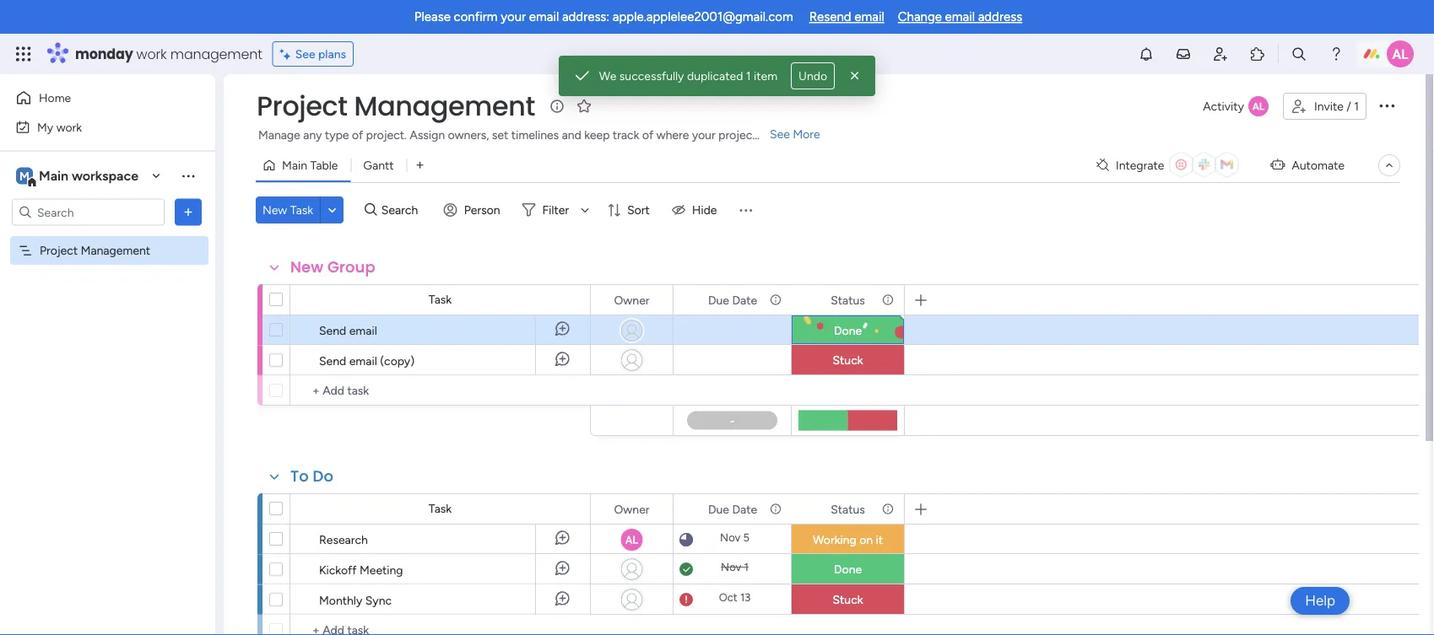 Task type: locate. For each thing, give the bounding box(es) containing it.
project
[[718, 128, 757, 142]]

automate
[[1292, 158, 1345, 173]]

0 vertical spatial new
[[262, 203, 287, 217]]

home
[[39, 91, 71, 105]]

management down search in workspace field on the left of page
[[81, 244, 150, 258]]

0 vertical spatial owner field
[[610, 291, 654, 309]]

Owner field
[[610, 291, 654, 309], [610, 500, 654, 519]]

of right type
[[352, 128, 363, 142]]

arrow down image
[[575, 200, 595, 220]]

person button
[[437, 197, 510, 224]]

0 vertical spatial due
[[708, 293, 729, 307]]

1 vertical spatial stuck
[[833, 593, 863, 607]]

invite / 1
[[1314, 99, 1359, 114]]

1 vertical spatial due
[[708, 502, 729, 517]]

1 vertical spatial status field
[[826, 500, 869, 519]]

main left table
[[282, 158, 307, 173]]

email for change email address
[[945, 9, 975, 24]]

1 vertical spatial date
[[732, 502, 757, 517]]

undo
[[799, 69, 827, 83]]

1 vertical spatial done
[[834, 563, 862, 577]]

work right monday
[[136, 44, 167, 63]]

0 horizontal spatial see
[[295, 47, 315, 61]]

options image down workspace options image
[[180, 204, 197, 221]]

search everything image
[[1291, 46, 1307, 62]]

your right where
[[692, 128, 716, 142]]

project down search in workspace field on the left of page
[[40, 244, 78, 258]]

workspace image
[[16, 167, 33, 185]]

owner for first owner field
[[614, 293, 650, 307]]

apps image
[[1249, 46, 1266, 62]]

0 vertical spatial task
[[290, 203, 313, 217]]

1 status field from the top
[[826, 291, 869, 309]]

0 horizontal spatial of
[[352, 128, 363, 142]]

email left address:
[[529, 9, 559, 24]]

manage any type of project. assign owners, set timelines and keep track of where your project stands.
[[258, 128, 797, 142]]

activity button
[[1196, 93, 1276, 120]]

1 vertical spatial task
[[429, 292, 452, 307]]

email down 'send email'
[[349, 354, 377, 368]]

working on it
[[813, 533, 883, 547]]

1 horizontal spatial project management
[[257, 87, 535, 125]]

1 vertical spatial nov
[[721, 561, 741, 574]]

0 horizontal spatial work
[[56, 120, 82, 134]]

1 left item
[[746, 69, 751, 83]]

1 vertical spatial project management
[[40, 244, 150, 258]]

2 owner field from the top
[[610, 500, 654, 519]]

track
[[613, 128, 639, 142]]

sort
[[627, 203, 650, 217]]

2 status from the top
[[831, 502, 865, 517]]

1 vertical spatial project
[[40, 244, 78, 258]]

see
[[295, 47, 315, 61], [770, 127, 790, 141]]

1 vertical spatial owner field
[[610, 500, 654, 519]]

done
[[834, 324, 862, 338], [834, 563, 862, 577]]

2 vertical spatial task
[[429, 502, 452, 516]]

see inside see plans button
[[295, 47, 315, 61]]

to
[[290, 466, 309, 487]]

email up send email (copy)
[[349, 323, 377, 338]]

resend email
[[809, 9, 884, 24]]

0 horizontal spatial your
[[501, 9, 526, 24]]

1 horizontal spatial of
[[642, 128, 653, 142]]

date for 2nd due date field
[[732, 502, 757, 517]]

due date
[[708, 293, 757, 307], [708, 502, 757, 517]]

1 of from the left
[[352, 128, 363, 142]]

nov for working on it
[[720, 531, 740, 545]]

your right 'confirm'
[[501, 9, 526, 24]]

task for new group
[[429, 292, 452, 307]]

work for monday
[[136, 44, 167, 63]]

1 horizontal spatial new
[[290, 257, 323, 278]]

date for 2nd due date field from the bottom
[[732, 293, 757, 307]]

2 send from the top
[[319, 354, 346, 368]]

timelines
[[511, 128, 559, 142]]

add view image
[[417, 159, 423, 172]]

1 vertical spatial see
[[770, 127, 790, 141]]

1 vertical spatial work
[[56, 120, 82, 134]]

send for send email
[[319, 323, 346, 338]]

help image
[[1328, 46, 1345, 62]]

successfully
[[619, 69, 684, 83]]

workspace selection element
[[16, 166, 141, 188]]

see plans
[[295, 47, 346, 61]]

new left group
[[290, 257, 323, 278]]

status
[[831, 293, 865, 307], [831, 502, 865, 517]]

work inside button
[[56, 120, 82, 134]]

0 vertical spatial done
[[834, 324, 862, 338]]

1 owner field from the top
[[610, 291, 654, 309]]

on
[[859, 533, 873, 547]]

workspace
[[72, 168, 138, 184]]

add to favorites image
[[576, 97, 592, 114]]

kickoff
[[319, 563, 357, 577]]

nov for done
[[721, 561, 741, 574]]

see inside see more link
[[770, 127, 790, 141]]

filter
[[542, 203, 569, 217]]

column information image for second status field from the top of the page
[[881, 503, 895, 516]]

we
[[599, 69, 616, 83]]

email
[[529, 9, 559, 24], [854, 9, 884, 24], [945, 9, 975, 24], [349, 323, 377, 338], [349, 354, 377, 368]]

new group
[[290, 257, 375, 278]]

0 vertical spatial nov
[[720, 531, 740, 545]]

1 vertical spatial 1
[[1354, 99, 1359, 114]]

nov 5
[[720, 531, 749, 545]]

1 send from the top
[[319, 323, 346, 338]]

project management list box
[[0, 233, 215, 493]]

2 status field from the top
[[826, 500, 869, 519]]

management inside 'list box'
[[81, 244, 150, 258]]

main right workspace icon
[[39, 168, 68, 184]]

email right the 'resend'
[[854, 9, 884, 24]]

main inside button
[[282, 158, 307, 173]]

owner for first owner field from the bottom
[[614, 502, 650, 517]]

date
[[732, 293, 757, 307], [732, 502, 757, 517]]

see left "plans"
[[295, 47, 315, 61]]

management up assign on the top left of the page
[[354, 87, 535, 125]]

options image right /
[[1377, 95, 1397, 115]]

1 vertical spatial new
[[290, 257, 323, 278]]

any
[[303, 128, 322, 142]]

apple lee image
[[1387, 41, 1414, 68]]

new inside button
[[262, 203, 287, 217]]

email for send email (copy)
[[349, 354, 377, 368]]

options image
[[1377, 95, 1397, 115], [180, 204, 197, 221]]

Status field
[[826, 291, 869, 309], [826, 500, 869, 519]]

2 stuck from the top
[[833, 593, 863, 607]]

project
[[257, 87, 347, 125], [40, 244, 78, 258]]

sort button
[[600, 197, 660, 224]]

work right my
[[56, 120, 82, 134]]

1 horizontal spatial main
[[282, 158, 307, 173]]

0 horizontal spatial main
[[39, 168, 68, 184]]

2 owner from the top
[[614, 502, 650, 517]]

0 vertical spatial send
[[319, 323, 346, 338]]

1 vertical spatial options image
[[180, 204, 197, 221]]

0 horizontal spatial project management
[[40, 244, 150, 258]]

new down main table button
[[262, 203, 287, 217]]

column information image for 2nd due date field
[[769, 503, 782, 516]]

0 vertical spatial stuck
[[833, 353, 863, 368]]

project management
[[257, 87, 535, 125], [40, 244, 150, 258]]

of right track in the left of the page
[[642, 128, 653, 142]]

new
[[262, 203, 287, 217], [290, 257, 323, 278]]

my
[[37, 120, 53, 134]]

inbox image
[[1175, 46, 1192, 62]]

1 vertical spatial due date field
[[704, 500, 761, 519]]

dapulse integrations image
[[1096, 159, 1109, 172]]

stuck for monthly sync
[[833, 593, 863, 607]]

send up send email (copy)
[[319, 323, 346, 338]]

1 due date from the top
[[708, 293, 757, 307]]

it
[[876, 533, 883, 547]]

duplicated
[[687, 69, 743, 83]]

see left more
[[770, 127, 790, 141]]

1 horizontal spatial see
[[770, 127, 790, 141]]

your
[[501, 9, 526, 24], [692, 128, 716, 142]]

0 vertical spatial due date field
[[704, 291, 761, 309]]

1 date from the top
[[732, 293, 757, 307]]

0 horizontal spatial management
[[81, 244, 150, 258]]

Search field
[[377, 198, 428, 222]]

new inside field
[[290, 257, 323, 278]]

invite members image
[[1212, 46, 1229, 62]]

1 status from the top
[[831, 293, 865, 307]]

New Group field
[[286, 257, 380, 279]]

m
[[19, 169, 29, 183]]

0 horizontal spatial options image
[[180, 204, 197, 221]]

2 due date field from the top
[[704, 500, 761, 519]]

due
[[708, 293, 729, 307], [708, 502, 729, 517]]

To Do field
[[286, 466, 338, 488]]

group
[[327, 257, 375, 278]]

monthly
[[319, 593, 362, 608]]

1 vertical spatial management
[[81, 244, 150, 258]]

project management down search in workspace field on the left of page
[[40, 244, 150, 258]]

monday work management
[[75, 44, 262, 63]]

0 vertical spatial see
[[295, 47, 315, 61]]

my work
[[37, 120, 82, 134]]

working
[[813, 533, 856, 547]]

undo button
[[791, 62, 835, 89]]

main
[[282, 158, 307, 173], [39, 168, 68, 184]]

1 vertical spatial send
[[319, 354, 346, 368]]

nov down the nov 5
[[721, 561, 741, 574]]

close image
[[847, 68, 864, 84]]

stuck
[[833, 353, 863, 368], [833, 593, 863, 607]]

project management up 'project.'
[[257, 87, 535, 125]]

(copy)
[[380, 354, 415, 368]]

1 vertical spatial your
[[692, 128, 716, 142]]

to do
[[290, 466, 333, 487]]

0 horizontal spatial new
[[262, 203, 287, 217]]

column information image
[[769, 293, 782, 307], [881, 293, 895, 307], [769, 503, 782, 516], [881, 503, 895, 516]]

0 vertical spatial work
[[136, 44, 167, 63]]

1 vertical spatial status
[[831, 502, 865, 517]]

main table
[[282, 158, 338, 173]]

table
[[310, 158, 338, 173]]

0 vertical spatial 1
[[746, 69, 751, 83]]

1 horizontal spatial options image
[[1377, 95, 1397, 115]]

project up any
[[257, 87, 347, 125]]

Due Date field
[[704, 291, 761, 309], [704, 500, 761, 519]]

2 vertical spatial 1
[[744, 561, 749, 574]]

hide
[[692, 203, 717, 217]]

option
[[0, 235, 215, 239]]

1 vertical spatial owner
[[614, 502, 650, 517]]

1 horizontal spatial management
[[354, 87, 535, 125]]

new for new group
[[290, 257, 323, 278]]

keep
[[584, 128, 610, 142]]

of
[[352, 128, 363, 142], [642, 128, 653, 142]]

project management inside 'list box'
[[40, 244, 150, 258]]

workspace options image
[[180, 167, 197, 184]]

+ Add task text field
[[299, 381, 582, 401]]

alert
[[559, 56, 875, 96]]

1 due from the top
[[708, 293, 729, 307]]

nov left 5
[[720, 531, 740, 545]]

0 vertical spatial your
[[501, 9, 526, 24]]

1 vertical spatial due date
[[708, 502, 757, 517]]

0 vertical spatial due date
[[708, 293, 757, 307]]

1 down 5
[[744, 561, 749, 574]]

1 horizontal spatial work
[[136, 44, 167, 63]]

0 vertical spatial owner
[[614, 293, 650, 307]]

2 date from the top
[[732, 502, 757, 517]]

0 vertical spatial management
[[354, 87, 535, 125]]

13
[[740, 591, 751, 605]]

1 horizontal spatial project
[[257, 87, 347, 125]]

main inside workspace selection element
[[39, 168, 68, 184]]

1 right /
[[1354, 99, 1359, 114]]

Project Management field
[[252, 87, 539, 125]]

1
[[746, 69, 751, 83], [1354, 99, 1359, 114], [744, 561, 749, 574]]

work for my
[[56, 120, 82, 134]]

0 vertical spatial status field
[[826, 291, 869, 309]]

send down 'send email'
[[319, 354, 346, 368]]

1 owner from the top
[[614, 293, 650, 307]]

resend
[[809, 9, 851, 24]]

1 stuck from the top
[[833, 353, 863, 368]]

0 horizontal spatial project
[[40, 244, 78, 258]]

0 vertical spatial date
[[732, 293, 757, 307]]

work
[[136, 44, 167, 63], [56, 120, 82, 134]]

0 vertical spatial status
[[831, 293, 865, 307]]

email right change
[[945, 9, 975, 24]]



Task type: describe. For each thing, give the bounding box(es) containing it.
manage
[[258, 128, 300, 142]]

item
[[754, 69, 777, 83]]

address:
[[562, 9, 610, 24]]

2 of from the left
[[642, 128, 653, 142]]

main for main table
[[282, 158, 307, 173]]

send for send email (copy)
[[319, 354, 346, 368]]

new for new task
[[262, 203, 287, 217]]

gantt button
[[351, 152, 406, 179]]

oct 13
[[719, 591, 751, 605]]

1 inside invite / 1 button
[[1354, 99, 1359, 114]]

1 done from the top
[[834, 324, 862, 338]]

resend email link
[[809, 9, 884, 24]]

address
[[978, 9, 1022, 24]]

2 due from the top
[[708, 502, 729, 517]]

change email address link
[[898, 9, 1022, 24]]

invite / 1 button
[[1283, 93, 1366, 120]]

activity
[[1203, 99, 1244, 114]]

1 due date field from the top
[[704, 291, 761, 309]]

we successfully duplicated 1 item
[[599, 69, 777, 83]]

2 due date from the top
[[708, 502, 757, 517]]

research
[[319, 533, 368, 547]]

where
[[656, 128, 689, 142]]

new task
[[262, 203, 313, 217]]

monthly sync
[[319, 593, 392, 608]]

confirm
[[454, 9, 498, 24]]

kickoff meeting
[[319, 563, 403, 577]]

plans
[[318, 47, 346, 61]]

0 vertical spatial project
[[257, 87, 347, 125]]

filter button
[[515, 197, 595, 224]]

nov 1
[[721, 561, 749, 574]]

send email
[[319, 323, 377, 338]]

1 horizontal spatial your
[[692, 128, 716, 142]]

send email (copy)
[[319, 354, 415, 368]]

person
[[464, 203, 500, 217]]

see more link
[[768, 126, 822, 143]]

integrate
[[1116, 158, 1164, 173]]

sync
[[365, 593, 392, 608]]

invite
[[1314, 99, 1344, 114]]

type
[[325, 128, 349, 142]]

v2 search image
[[365, 201, 377, 220]]

alert containing we successfully duplicated 1 item
[[559, 56, 875, 96]]

hide button
[[665, 197, 727, 224]]

home button
[[10, 84, 181, 111]]

stands.
[[760, 128, 797, 142]]

help button
[[1291, 587, 1350, 615]]

do
[[313, 466, 333, 487]]

2 done from the top
[[834, 563, 862, 577]]

v2 done deadline image
[[679, 562, 693, 578]]

menu image
[[737, 202, 754, 219]]

status for 1st status field from the top
[[831, 293, 865, 307]]

monday
[[75, 44, 133, 63]]

column information image for 1st status field from the top
[[881, 293, 895, 307]]

please
[[414, 9, 451, 24]]

please confirm your email address: apple.applelee2001@gmail.com
[[414, 9, 793, 24]]

1 inside alert
[[746, 69, 751, 83]]

gantt
[[363, 158, 394, 173]]

new task button
[[256, 197, 320, 224]]

show board description image
[[547, 98, 567, 115]]

notifications image
[[1138, 46, 1155, 62]]

stuck for send email (copy)
[[833, 353, 863, 368]]

5
[[743, 531, 749, 545]]

main workspace
[[39, 168, 138, 184]]

change
[[898, 9, 942, 24]]

email for resend email
[[854, 9, 884, 24]]

/
[[1347, 99, 1351, 114]]

email for send email
[[349, 323, 377, 338]]

see plans button
[[272, 41, 354, 67]]

more
[[793, 127, 820, 141]]

owners,
[[448, 128, 489, 142]]

meeting
[[359, 563, 403, 577]]

oct
[[719, 591, 737, 605]]

project.
[[366, 128, 407, 142]]

management
[[170, 44, 262, 63]]

task inside new task button
[[290, 203, 313, 217]]

0 vertical spatial options image
[[1377, 95, 1397, 115]]

see for see plans
[[295, 47, 315, 61]]

status for second status field from the top of the page
[[831, 502, 865, 517]]

assign
[[410, 128, 445, 142]]

Search in workspace field
[[35, 203, 141, 222]]

main for main workspace
[[39, 168, 68, 184]]

+ Add task text field
[[299, 620, 582, 636]]

main table button
[[256, 152, 351, 179]]

v2 overdue deadline image
[[679, 592, 693, 608]]

my work button
[[10, 114, 181, 141]]

task for to do
[[429, 502, 452, 516]]

change email address
[[898, 9, 1022, 24]]

see more
[[770, 127, 820, 141]]

collapse board header image
[[1383, 159, 1396, 172]]

column information image for 2nd due date field from the bottom
[[769, 293, 782, 307]]

apple.applelee2001@gmail.com
[[613, 9, 793, 24]]

and
[[562, 128, 581, 142]]

project inside 'list box'
[[40, 244, 78, 258]]

set
[[492, 128, 508, 142]]

help
[[1305, 593, 1335, 610]]

angle down image
[[328, 204, 336, 216]]

select product image
[[15, 46, 32, 62]]

see for see more
[[770, 127, 790, 141]]

autopilot image
[[1271, 154, 1285, 175]]

0 vertical spatial project management
[[257, 87, 535, 125]]



Task type: vqa. For each thing, say whether or not it's contained in the screenshot.
Templates image
no



